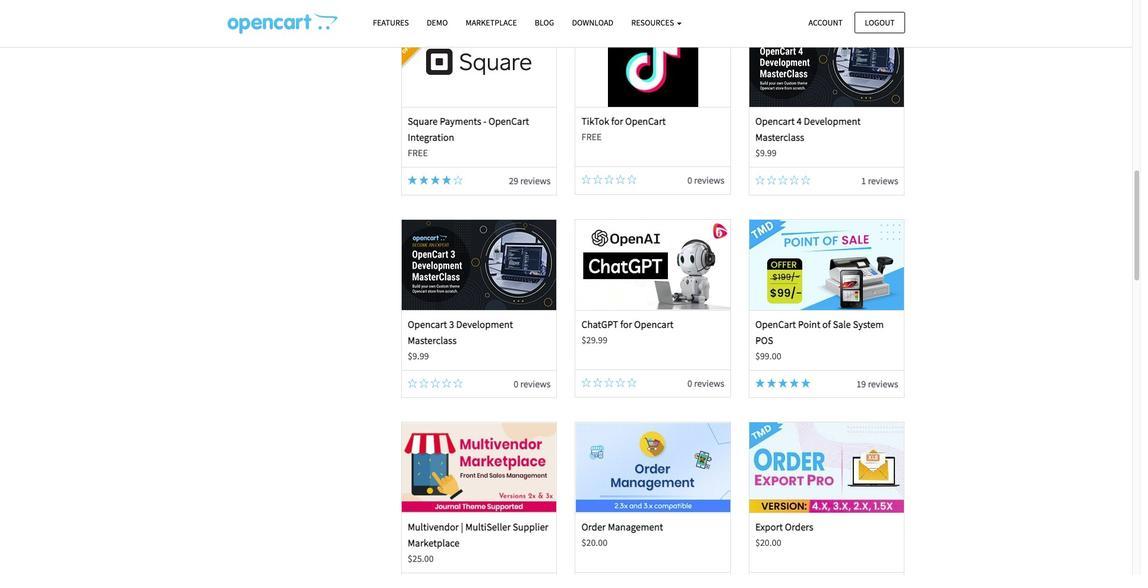 Task type: describe. For each thing, give the bounding box(es) containing it.
for for chatgpt
[[621, 318, 633, 331]]

1 and from the top
[[286, 14, 301, 26]]

and up for 2nd and up link from the top
[[284, 35, 314, 47]]

|
[[461, 521, 464, 534]]

account
[[809, 17, 843, 28]]

opencart extensions image
[[227, 12, 338, 34]]

$99.00
[[756, 350, 782, 362]]

square
[[408, 115, 438, 128]]

order management link
[[582, 521, 664, 534]]

0 reviews for opencart point of sale system pos
[[688, 377, 725, 389]]

$25.00
[[408, 553, 434, 565]]

opencart inside opencart point of sale system pos $99.00
[[756, 318, 797, 331]]

19
[[857, 378, 867, 390]]

0 for chatgpt for opencart
[[688, 377, 693, 389]]

square payments - opencart integration free
[[408, 115, 530, 159]]

0 reviews for opencart 4 development masterclass
[[688, 174, 725, 186]]

$20.00 for export
[[756, 537, 782, 549]]

development for opencart 3 development masterclass
[[456, 318, 513, 331]]

19 reviews
[[857, 378, 899, 390]]

marketplace link
[[457, 12, 526, 33]]

opencart 4 development masterclass link
[[756, 115, 861, 144]]

opencart for opencart 3 development masterclass
[[408, 318, 447, 331]]

up for 2nd and up link from the bottom of the page
[[303, 14, 314, 26]]

multivendor | multiseller supplier marketplace image
[[402, 423, 557, 513]]

opencart inside chatgpt for opencart $29.99
[[635, 318, 674, 331]]

demo link
[[418, 12, 457, 33]]

blog
[[535, 17, 555, 28]]

payments
[[440, 115, 482, 128]]

free inside tiktok for opencart free
[[582, 131, 602, 143]]

opencart for opencart 4 development masterclass
[[756, 115, 795, 128]]

$9.99 for opencart 3 development masterclass
[[408, 350, 429, 362]]

resources link
[[623, 12, 691, 33]]

features link
[[364, 12, 418, 33]]

multivendor | multiseller supplier marketplace link
[[408, 521, 549, 550]]

1 horizontal spatial marketplace
[[466, 17, 517, 28]]

1
[[862, 175, 867, 187]]

pos
[[756, 334, 774, 347]]

download
[[572, 17, 614, 28]]

download link
[[564, 12, 623, 33]]

masterclass for 4
[[756, 131, 805, 144]]

$29.99
[[582, 334, 608, 346]]

masterclass for 3
[[408, 334, 457, 347]]

demo
[[427, 17, 448, 28]]

up for 2nd and up link from the top
[[303, 35, 314, 47]]

resources
[[632, 17, 676, 28]]

opencart 3 development masterclass $9.99
[[408, 318, 513, 362]]

order
[[582, 521, 606, 534]]

4
[[797, 115, 802, 128]]

opencart point of sale system pos $99.00
[[756, 318, 884, 362]]

for for tiktok
[[612, 115, 624, 128]]

tiktok
[[582, 115, 610, 128]]

chatgpt for opencart $29.99
[[582, 318, 674, 346]]

$20.00 for order
[[582, 537, 608, 549]]

and up for 2nd and up link from the bottom of the page
[[284, 14, 314, 26]]

0 for tiktok for opencart
[[688, 174, 693, 186]]

development for opencart 4 development masterclass
[[804, 115, 861, 128]]



Task type: vqa. For each thing, say whether or not it's contained in the screenshot.
Out
no



Task type: locate. For each thing, give the bounding box(es) containing it.
opencart 4 development masterclass $9.99
[[756, 115, 861, 159]]

supplier
[[513, 521, 549, 534]]

square payments - opencart integration link
[[408, 115, 530, 144]]

opencart 3 development masterclass link
[[408, 318, 513, 347]]

development right 4
[[804, 115, 861, 128]]

free inside square payments - opencart integration free
[[408, 147, 428, 159]]

opencart point of sale system pos image
[[750, 220, 905, 310]]

star light image inside and up link
[[227, 15, 239, 24]]

export orders $20.00
[[756, 521, 814, 549]]

0 horizontal spatial $20.00
[[582, 537, 608, 549]]

development right 3
[[456, 318, 513, 331]]

marketplace down multivendor
[[408, 537, 460, 550]]

multivendor | multiseller supplier marketplace $25.00
[[408, 521, 549, 565]]

masterclass inside opencart 4 development masterclass $9.99
[[756, 131, 805, 144]]

1 vertical spatial masterclass
[[408, 334, 457, 347]]

$9.99
[[756, 147, 777, 159], [408, 350, 429, 362]]

for inside chatgpt for opencart $29.99
[[621, 318, 633, 331]]

multivendor
[[408, 521, 459, 534]]

$20.00
[[582, 537, 608, 549], [756, 537, 782, 549]]

0 horizontal spatial marketplace
[[408, 537, 460, 550]]

opencart point of sale system pos link
[[756, 318, 884, 347]]

0 horizontal spatial development
[[456, 318, 513, 331]]

1 vertical spatial for
[[621, 318, 633, 331]]

multiseller
[[466, 521, 511, 534]]

marketplace
[[466, 17, 517, 28], [408, 537, 460, 550]]

0 reviews
[[688, 174, 725, 186], [688, 377, 725, 389], [514, 378, 551, 390]]

3
[[449, 318, 454, 331]]

1 horizontal spatial free
[[582, 131, 602, 143]]

star light image
[[227, 15, 239, 24], [767, 379, 777, 388], [779, 379, 788, 388], [802, 379, 811, 388]]

orders
[[785, 521, 814, 534]]

reviews for square payments - opencart integration
[[521, 175, 551, 187]]

1 horizontal spatial opencart
[[635, 318, 674, 331]]

sale
[[833, 318, 852, 331]]

chatgpt
[[582, 318, 619, 331]]

2 up from the top
[[303, 35, 314, 47]]

opencart inside opencart 4 development masterclass $9.99
[[756, 115, 795, 128]]

2 and from the top
[[286, 35, 301, 47]]

star light image
[[239, 15, 250, 24], [227, 35, 239, 45], [408, 175, 418, 185], [419, 175, 429, 185], [431, 175, 440, 185], [442, 175, 452, 185], [756, 379, 765, 388], [790, 379, 800, 388]]

opencart up 'pos'
[[756, 318, 797, 331]]

2 horizontal spatial opencart
[[756, 115, 795, 128]]

0 horizontal spatial free
[[408, 147, 428, 159]]

1 and up from the top
[[284, 14, 314, 26]]

0 horizontal spatial opencart
[[408, 318, 447, 331]]

logout link
[[855, 12, 906, 33]]

marketplace left blog
[[466, 17, 517, 28]]

order management image
[[576, 423, 731, 513]]

1 and up link from the top
[[227, 14, 314, 26]]

0 vertical spatial marketplace
[[466, 17, 517, 28]]

opencart right chatgpt
[[635, 318, 674, 331]]

0
[[688, 174, 693, 186], [688, 377, 693, 389], [514, 378, 519, 390]]

masterclass down 4
[[756, 131, 805, 144]]

0 vertical spatial $9.99
[[756, 147, 777, 159]]

development inside opencart 3 development masterclass $9.99
[[456, 318, 513, 331]]

export
[[756, 521, 783, 534]]

0 vertical spatial for
[[612, 115, 624, 128]]

1 up from the top
[[303, 14, 314, 26]]

masterclass inside opencart 3 development masterclass $9.99
[[408, 334, 457, 347]]

integration
[[408, 131, 455, 144]]

0 vertical spatial and up
[[284, 14, 314, 26]]

and up link
[[227, 14, 314, 26], [227, 35, 314, 47]]

1 horizontal spatial development
[[804, 115, 861, 128]]

$9.99 for opencart 4 development masterclass
[[756, 147, 777, 159]]

$9.99 inside opencart 4 development masterclass $9.99
[[756, 147, 777, 159]]

reviews for tiktok for opencart
[[695, 174, 725, 186]]

$9.99 down opencart 4 development masterclass 'link'
[[756, 147, 777, 159]]

2 horizontal spatial opencart
[[756, 318, 797, 331]]

features
[[373, 17, 409, 28]]

development
[[804, 115, 861, 128], [456, 318, 513, 331]]

export orders image
[[750, 423, 905, 513]]

tiktok for opencart free
[[582, 115, 666, 143]]

export orders link
[[756, 521, 814, 534]]

for
[[612, 115, 624, 128], [621, 318, 633, 331]]

opencart inside tiktok for opencart free
[[626, 115, 666, 128]]

2 $20.00 from the left
[[756, 537, 782, 549]]

and
[[286, 14, 301, 26], [286, 35, 301, 47]]

1 vertical spatial $9.99
[[408, 350, 429, 362]]

reviews for opencart 3 development masterclass
[[521, 378, 551, 390]]

$20.00 inside order management $20.00
[[582, 537, 608, 549]]

1 horizontal spatial $20.00
[[756, 537, 782, 549]]

opencart left 4
[[756, 115, 795, 128]]

account link
[[799, 12, 854, 33]]

1 vertical spatial free
[[408, 147, 428, 159]]

square payments - opencart integration image
[[402, 17, 557, 107]]

opencart
[[756, 115, 795, 128], [408, 318, 447, 331], [635, 318, 674, 331]]

29
[[509, 175, 519, 187]]

free
[[582, 131, 602, 143], [408, 147, 428, 159]]

chatgpt for opencart image
[[576, 220, 731, 310]]

1 vertical spatial marketplace
[[408, 537, 460, 550]]

opencart inside opencart 3 development masterclass $9.99
[[408, 318, 447, 331]]

free down integration
[[408, 147, 428, 159]]

reviews
[[695, 174, 725, 186], [521, 175, 551, 187], [869, 175, 899, 187], [695, 377, 725, 389], [521, 378, 551, 390], [869, 378, 899, 390]]

blog link
[[526, 12, 564, 33]]

$20.00 inside export orders $20.00
[[756, 537, 782, 549]]

reviews for opencart 4 development masterclass
[[869, 175, 899, 187]]

1 horizontal spatial masterclass
[[756, 131, 805, 144]]

of
[[823, 318, 831, 331]]

1 $20.00 from the left
[[582, 537, 608, 549]]

$9.99 inside opencart 3 development masterclass $9.99
[[408, 350, 429, 362]]

opencart right 'tiktok'
[[626, 115, 666, 128]]

system
[[854, 318, 884, 331]]

opencart right -
[[489, 115, 530, 128]]

order management $20.00
[[582, 521, 664, 549]]

masterclass down 3
[[408, 334, 457, 347]]

0 vertical spatial and
[[286, 14, 301, 26]]

chatgpt for opencart link
[[582, 318, 674, 331]]

$9.99 down opencart 3 development masterclass link
[[408, 350, 429, 362]]

1 vertical spatial development
[[456, 318, 513, 331]]

0 horizontal spatial masterclass
[[408, 334, 457, 347]]

2 and up link from the top
[[227, 35, 314, 47]]

reviews for opencart point of sale system pos
[[869, 378, 899, 390]]

up
[[303, 14, 314, 26], [303, 35, 314, 47]]

1 horizontal spatial opencart
[[626, 115, 666, 128]]

management
[[608, 521, 664, 534]]

1 vertical spatial up
[[303, 35, 314, 47]]

star light o image
[[239, 35, 250, 45], [261, 35, 273, 45], [454, 175, 463, 185], [779, 175, 788, 185], [790, 175, 800, 185], [802, 175, 811, 185], [605, 378, 614, 388], [628, 378, 637, 388], [408, 379, 418, 388], [431, 379, 440, 388]]

for inside tiktok for opencart free
[[612, 115, 624, 128]]

1 vertical spatial and up
[[284, 35, 314, 47]]

development inside opencart 4 development masterclass $9.99
[[804, 115, 861, 128]]

free down 'tiktok'
[[582, 131, 602, 143]]

opencart 3 development masterclass image
[[402, 220, 557, 310]]

2 and up from the top
[[284, 35, 314, 47]]

0 vertical spatial and up link
[[227, 14, 314, 26]]

0 horizontal spatial opencart
[[489, 115, 530, 128]]

reviews for chatgpt for opencart
[[695, 377, 725, 389]]

0 vertical spatial up
[[303, 14, 314, 26]]

1 reviews
[[862, 175, 899, 187]]

tiktok for opencart image
[[576, 17, 731, 107]]

opencart inside square payments - opencart integration free
[[489, 115, 530, 128]]

opencart left 3
[[408, 318, 447, 331]]

marketplace inside multivendor | multiseller supplier marketplace $25.00
[[408, 537, 460, 550]]

29 reviews
[[509, 175, 551, 187]]

0 vertical spatial free
[[582, 131, 602, 143]]

1 horizontal spatial $9.99
[[756, 147, 777, 159]]

0 vertical spatial masterclass
[[756, 131, 805, 144]]

star light o image
[[250, 15, 261, 24], [261, 15, 273, 24], [273, 15, 284, 24], [250, 35, 261, 45], [273, 35, 284, 45], [582, 175, 591, 184], [593, 175, 603, 184], [605, 175, 614, 184], [616, 175, 626, 184], [628, 175, 637, 184], [756, 175, 765, 185], [767, 175, 777, 185], [582, 378, 591, 388], [593, 378, 603, 388], [616, 378, 626, 388], [419, 379, 429, 388], [442, 379, 452, 388], [454, 379, 463, 388]]

1 vertical spatial and up link
[[227, 35, 314, 47]]

for right chatgpt
[[621, 318, 633, 331]]

$20.00 down the "order"
[[582, 537, 608, 549]]

masterclass
[[756, 131, 805, 144], [408, 334, 457, 347]]

opencart 4 development masterclass image
[[750, 17, 905, 107]]

0 for opencart 3 development masterclass
[[514, 378, 519, 390]]

logout
[[866, 17, 895, 28]]

for right 'tiktok'
[[612, 115, 624, 128]]

and up
[[284, 14, 314, 26], [284, 35, 314, 47]]

$20.00 down export
[[756, 537, 782, 549]]

0 vertical spatial development
[[804, 115, 861, 128]]

point
[[799, 318, 821, 331]]

tiktok for opencart link
[[582, 115, 666, 128]]

1 vertical spatial and
[[286, 35, 301, 47]]

-
[[484, 115, 487, 128]]

0 horizontal spatial $9.99
[[408, 350, 429, 362]]

opencart
[[489, 115, 530, 128], [626, 115, 666, 128], [756, 318, 797, 331]]



